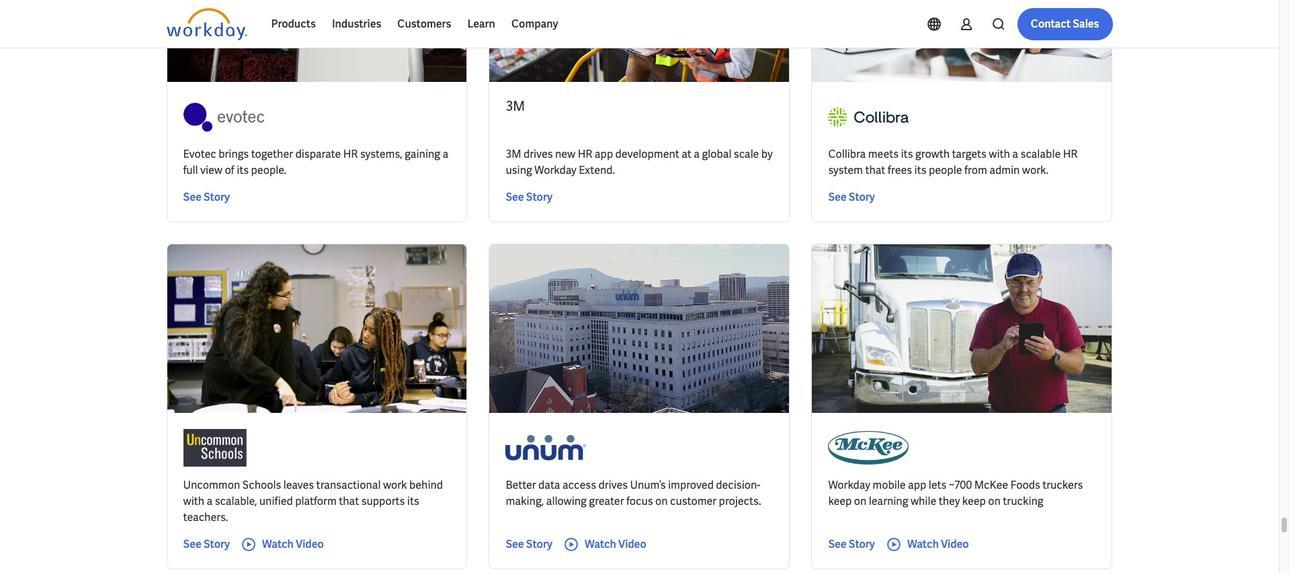 Task type: vqa. For each thing, say whether or not it's contained in the screenshot.
The Tracking
no



Task type: describe. For each thing, give the bounding box(es) containing it.
its up "frees" at the top right of the page
[[901, 147, 914, 162]]

its inside uncommon schools leaves transactional work behind with a scalable, unified platform that supports its teachers.
[[407, 495, 420, 509]]

unified
[[259, 495, 293, 509]]

outcome
[[373, 15, 413, 27]]

~700
[[949, 479, 973, 493]]

products
[[271, 17, 316, 31]]

see story down making, in the bottom of the page
[[506, 538, 553, 552]]

more button
[[451, 7, 511, 34]]

work
[[383, 479, 407, 493]]

uncommon schools, inc. image
[[183, 430, 246, 468]]

app inside workday mobile app lets ~700 mckee foods truckers keep on learning while they keep on trucking
[[909, 479, 927, 493]]

that inside collibra meets its growth targets with a scalable hr system that frees its people from admin work.
[[866, 164, 886, 178]]

mobile
[[873, 479, 906, 493]]

watch video link for learning
[[886, 537, 969, 554]]

development
[[616, 147, 680, 162]]

watch for platform
[[262, 538, 294, 552]]

see story down using
[[506, 191, 553, 205]]

workday inside workday mobile app lets ~700 mckee foods truckers keep on learning while they keep on trucking
[[829, 479, 871, 493]]

brings
[[219, 147, 249, 162]]

business outcome button
[[322, 7, 440, 34]]

supports
[[362, 495, 405, 509]]

collibra
[[829, 147, 866, 162]]

a inside collibra meets its growth targets with a scalable hr system that frees its people from admin work.
[[1013, 147, 1019, 162]]

watch for learning
[[908, 538, 939, 552]]

unum's
[[630, 479, 666, 493]]

disparate
[[296, 147, 341, 162]]

see story link down system
[[829, 190, 875, 206]]

products button
[[263, 8, 324, 40]]

clear all button
[[522, 7, 565, 34]]

see story down learning
[[829, 538, 875, 552]]

2 on from the left
[[855, 495, 867, 509]]

see story down the teachers.
[[183, 538, 230, 552]]

watch video for learning
[[908, 538, 969, 552]]

clear all
[[526, 15, 561, 27]]

topic
[[177, 15, 200, 27]]

global
[[702, 147, 732, 162]]

its down growth
[[915, 164, 927, 178]]

see story link down making, in the bottom of the page
[[506, 537, 553, 554]]

clear
[[526, 15, 548, 27]]

teachers.
[[183, 511, 228, 525]]

with inside collibra meets its growth targets with a scalable hr system that frees its people from admin work.
[[989, 147, 1011, 162]]

watch video link for platform
[[241, 537, 324, 554]]

improved
[[668, 479, 714, 493]]

industry
[[249, 15, 284, 27]]

better data access drives unum's improved decision- making, allowing greater focus on customer projects.
[[506, 479, 762, 509]]

hr inside '3m drives new hr app development at a global scale by using workday extend.'
[[578, 147, 593, 162]]

data
[[539, 479, 561, 493]]

its inside evotec brings together disparate hr systems, gaining a full view of its people.
[[237, 164, 249, 178]]

using
[[506, 164, 532, 178]]

they
[[939, 495, 961, 509]]

extend.
[[579, 164, 615, 178]]

go to the homepage image
[[166, 8, 247, 40]]

contact
[[1031, 17, 1071, 31]]

video for on
[[619, 538, 647, 552]]

scalable,
[[215, 495, 257, 509]]

workday mobile app lets ~700 mckee foods truckers keep on learning while they keep on trucking
[[829, 479, 1084, 509]]

topic button
[[166, 7, 227, 34]]

projects.
[[719, 495, 762, 509]]

3m for 3m drives new hr app development at a global scale by using workday extend.
[[506, 147, 522, 162]]

evotec brings together disparate hr systems, gaining a full view of its people.
[[183, 147, 449, 178]]

video for that
[[296, 538, 324, 552]]

focus
[[627, 495, 653, 509]]

1 keep from the left
[[829, 495, 852, 509]]

Search Customer Stories text field
[[922, 9, 1087, 32]]

mckee
[[975, 479, 1009, 493]]

unum image
[[506, 430, 587, 468]]

collibra nv image
[[829, 98, 909, 136]]

watch video for focus
[[585, 538, 647, 552]]

targets
[[953, 147, 987, 162]]

see story link down learning
[[829, 537, 875, 554]]

full
[[183, 164, 198, 178]]

business
[[333, 15, 371, 27]]

at
[[682, 147, 692, 162]]

learn
[[468, 17, 496, 31]]

contact sales
[[1031, 17, 1100, 31]]

see story link down the teachers.
[[183, 537, 230, 554]]

a for behind
[[207, 495, 213, 509]]

system
[[829, 164, 863, 178]]

3m drives new hr app development at a global scale by using workday extend.
[[506, 147, 773, 178]]

that inside uncommon schools leaves transactional work behind with a scalable, unified platform that supports its teachers.
[[339, 495, 359, 509]]

business outcome
[[333, 15, 413, 27]]

growth
[[916, 147, 950, 162]]

sales
[[1073, 17, 1100, 31]]

customers
[[398, 17, 451, 31]]

systems,
[[360, 147, 403, 162]]

admin
[[990, 164, 1020, 178]]

work.
[[1023, 164, 1049, 178]]

gaining
[[405, 147, 441, 162]]

schools
[[243, 479, 281, 493]]

a for development
[[694, 147, 700, 162]]

better
[[506, 479, 536, 493]]

drives inside better data access drives unum's improved decision- making, allowing greater focus on customer projects.
[[599, 479, 628, 493]]

story for see story link underneath making, in the bottom of the page
[[526, 538, 553, 552]]

new
[[555, 147, 576, 162]]



Task type: locate. For each thing, give the bounding box(es) containing it.
story for see story link underneath view
[[204, 191, 230, 205]]

2 watch video link from the left
[[564, 537, 647, 554]]

2 horizontal spatial on
[[989, 495, 1001, 509]]

truckers
[[1043, 479, 1084, 493]]

industries button
[[324, 8, 390, 40]]

story for see story link below system
[[849, 191, 875, 205]]

keep down ~700
[[963, 495, 986, 509]]

lets
[[929, 479, 947, 493]]

see story
[[183, 191, 230, 205], [506, 191, 553, 205], [829, 191, 875, 205], [183, 538, 230, 552], [506, 538, 553, 552], [829, 538, 875, 552]]

its
[[901, 147, 914, 162], [237, 164, 249, 178], [915, 164, 927, 178], [407, 495, 420, 509]]

customer
[[671, 495, 717, 509]]

0 horizontal spatial with
[[183, 495, 204, 509]]

2 horizontal spatial hr
[[1064, 147, 1078, 162]]

0 horizontal spatial drives
[[524, 147, 553, 162]]

0 vertical spatial with
[[989, 147, 1011, 162]]

making,
[[506, 495, 544, 509]]

watch for focus
[[585, 538, 617, 552]]

decision-
[[716, 479, 761, 493]]

together
[[251, 147, 293, 162]]

contact sales link
[[1018, 8, 1113, 40]]

people.
[[251, 164, 287, 178]]

a up admin
[[1013, 147, 1019, 162]]

with up the teachers.
[[183, 495, 204, 509]]

1 watch video link from the left
[[241, 537, 324, 554]]

hr left systems,
[[343, 147, 358, 162]]

hr inside collibra meets its growth targets with a scalable hr system that frees its people from admin work.
[[1064, 147, 1078, 162]]

that down transactional
[[339, 495, 359, 509]]

story down making, in the bottom of the page
[[526, 538, 553, 552]]

2 watch from the left
[[585, 538, 617, 552]]

1 horizontal spatial that
[[866, 164, 886, 178]]

story
[[204, 191, 230, 205], [526, 191, 553, 205], [849, 191, 875, 205], [204, 538, 230, 552], [526, 538, 553, 552], [849, 538, 875, 552]]

1 hr from the left
[[343, 147, 358, 162]]

on down unum's
[[656, 495, 668, 509]]

story down using
[[526, 191, 553, 205]]

of
[[225, 164, 235, 178]]

1 horizontal spatial drives
[[599, 479, 628, 493]]

1 vertical spatial drives
[[599, 479, 628, 493]]

behind
[[410, 479, 443, 493]]

scale
[[734, 147, 760, 162]]

watch video link down unified
[[241, 537, 324, 554]]

0 horizontal spatial workday
[[535, 164, 577, 178]]

app
[[595, 147, 613, 162], [909, 479, 927, 493]]

scalable
[[1021, 147, 1061, 162]]

1 horizontal spatial with
[[989, 147, 1011, 162]]

2 video from the left
[[619, 538, 647, 552]]

hr right new
[[578, 147, 593, 162]]

uncommon schools leaves transactional work behind with a scalable, unified platform that supports its teachers.
[[183, 479, 443, 525]]

industries
[[332, 17, 382, 31]]

video for while
[[941, 538, 969, 552]]

0 vertical spatial workday
[[535, 164, 577, 178]]

that
[[866, 164, 886, 178], [339, 495, 359, 509]]

evotec
[[183, 147, 216, 162]]

company button
[[504, 8, 567, 40]]

0 horizontal spatial watch video
[[262, 538, 324, 552]]

2 horizontal spatial watch video link
[[886, 537, 969, 554]]

platform
[[295, 495, 337, 509]]

video
[[296, 538, 324, 552], [619, 538, 647, 552], [941, 538, 969, 552]]

uncommon
[[183, 479, 240, 493]]

1 horizontal spatial watch video link
[[564, 537, 647, 554]]

watch video link for focus
[[564, 537, 647, 554]]

0 vertical spatial that
[[866, 164, 886, 178]]

1 watch video from the left
[[262, 538, 324, 552]]

people
[[929, 164, 963, 178]]

meets
[[869, 147, 899, 162]]

3 video from the left
[[941, 538, 969, 552]]

a inside '3m drives new hr app development at a global scale by using workday extend.'
[[694, 147, 700, 162]]

2 horizontal spatial video
[[941, 538, 969, 552]]

story down system
[[849, 191, 875, 205]]

greater
[[589, 495, 624, 509]]

1 horizontal spatial keep
[[963, 495, 986, 509]]

0 horizontal spatial that
[[339, 495, 359, 509]]

1 horizontal spatial workday
[[829, 479, 871, 493]]

app inside '3m drives new hr app development at a global scale by using workday extend.'
[[595, 147, 613, 162]]

with inside uncommon schools leaves transactional work behind with a scalable, unified platform that supports its teachers.
[[183, 495, 204, 509]]

all
[[550, 15, 561, 27]]

1 video from the left
[[296, 538, 324, 552]]

learning
[[869, 495, 909, 509]]

2 watch video from the left
[[585, 538, 647, 552]]

0 vertical spatial 3m
[[506, 98, 525, 115]]

story down the teachers.
[[204, 538, 230, 552]]

a inside uncommon schools leaves transactional work behind with a scalable, unified platform that supports its teachers.
[[207, 495, 213, 509]]

on inside better data access drives unum's improved decision- making, allowing greater focus on customer projects.
[[656, 495, 668, 509]]

with
[[989, 147, 1011, 162], [183, 495, 204, 509]]

watch video down the they on the right
[[908, 538, 969, 552]]

watch down while
[[908, 538, 939, 552]]

1 horizontal spatial video
[[619, 538, 647, 552]]

watch video for platform
[[262, 538, 324, 552]]

0 horizontal spatial hr
[[343, 147, 358, 162]]

watch down greater
[[585, 538, 617, 552]]

video down the they on the right
[[941, 538, 969, 552]]

its down behind
[[407, 495, 420, 509]]

3 watch video from the left
[[908, 538, 969, 552]]

watch
[[262, 538, 294, 552], [585, 538, 617, 552], [908, 538, 939, 552]]

see story down view
[[183, 191, 230, 205]]

0 vertical spatial app
[[595, 147, 613, 162]]

2 keep from the left
[[963, 495, 986, 509]]

a right at
[[694, 147, 700, 162]]

on
[[656, 495, 668, 509], [855, 495, 867, 509], [989, 495, 1001, 509]]

drives up using
[[524, 147, 553, 162]]

0 horizontal spatial watch video link
[[241, 537, 324, 554]]

watch video down unified
[[262, 538, 324, 552]]

1 horizontal spatial watch
[[585, 538, 617, 552]]

app up extend. at the top left of the page
[[595, 147, 613, 162]]

1 vertical spatial that
[[339, 495, 359, 509]]

2 hr from the left
[[578, 147, 593, 162]]

a inside evotec brings together disparate hr systems, gaining a full view of its people.
[[443, 147, 449, 162]]

customers button
[[390, 8, 460, 40]]

mckee foods image
[[829, 430, 909, 468]]

watch video link down while
[[886, 537, 969, 554]]

1 vertical spatial 3m
[[506, 147, 522, 162]]

learn button
[[460, 8, 504, 40]]

on down mckee
[[989, 495, 1001, 509]]

0 vertical spatial drives
[[524, 147, 553, 162]]

app up while
[[909, 479, 927, 493]]

watch video link down greater
[[564, 537, 647, 554]]

see
[[183, 191, 202, 205], [506, 191, 524, 205], [829, 191, 847, 205], [183, 538, 202, 552], [506, 538, 524, 552], [829, 538, 847, 552]]

video down focus
[[619, 538, 647, 552]]

1 3m from the top
[[506, 98, 525, 115]]

watch video down greater
[[585, 538, 647, 552]]

by
[[762, 147, 773, 162]]

story for see story link underneath the teachers.
[[204, 538, 230, 552]]

0 horizontal spatial on
[[656, 495, 668, 509]]

video down uncommon schools leaves transactional work behind with a scalable, unified platform that supports its teachers.
[[296, 538, 324, 552]]

1 vertical spatial with
[[183, 495, 204, 509]]

0 horizontal spatial video
[[296, 538, 324, 552]]

1 horizontal spatial app
[[909, 479, 927, 493]]

hr right scalable
[[1064, 147, 1078, 162]]

allowing
[[547, 495, 587, 509]]

keep left learning
[[829, 495, 852, 509]]

0 horizontal spatial app
[[595, 147, 613, 162]]

on left learning
[[855, 495, 867, 509]]

drives up greater
[[599, 479, 628, 493]]

trucking
[[1004, 495, 1044, 509]]

from
[[965, 164, 988, 178]]

see story link down view
[[183, 190, 230, 206]]

a for systems,
[[443, 147, 449, 162]]

watch down unified
[[262, 538, 294, 552]]

access
[[563, 479, 596, 493]]

foods
[[1011, 479, 1041, 493]]

a down uncommon
[[207, 495, 213, 509]]

3 watch from the left
[[908, 538, 939, 552]]

story down view
[[204, 191, 230, 205]]

see story down system
[[829, 191, 875, 205]]

that down meets
[[866, 164, 886, 178]]

a right "gaining"
[[443, 147, 449, 162]]

3 hr from the left
[[1064, 147, 1078, 162]]

frees
[[888, 164, 913, 178]]

workday
[[535, 164, 577, 178], [829, 479, 871, 493]]

industry button
[[238, 7, 311, 34]]

hr
[[343, 147, 358, 162], [578, 147, 593, 162], [1064, 147, 1078, 162]]

0 horizontal spatial keep
[[829, 495, 852, 509]]

3m
[[506, 98, 525, 115], [506, 147, 522, 162]]

its right of at left top
[[237, 164, 249, 178]]

while
[[911, 495, 937, 509]]

1 horizontal spatial hr
[[578, 147, 593, 162]]

transactional
[[316, 479, 381, 493]]

1 on from the left
[[656, 495, 668, 509]]

3m for 3m
[[506, 98, 525, 115]]

with up admin
[[989, 147, 1011, 162]]

more
[[461, 15, 484, 27]]

1 vertical spatial app
[[909, 479, 927, 493]]

keep
[[829, 495, 852, 509], [963, 495, 986, 509]]

leaves
[[284, 479, 314, 493]]

see story link down using
[[506, 190, 553, 206]]

1 watch from the left
[[262, 538, 294, 552]]

3m inside '3m drives new hr app development at a global scale by using workday extend.'
[[506, 147, 522, 162]]

story for see story link below using
[[526, 191, 553, 205]]

story down learning
[[849, 538, 875, 552]]

story for see story link underneath learning
[[849, 538, 875, 552]]

collibra meets its growth targets with a scalable hr system that frees its people from admin work.
[[829, 147, 1078, 178]]

evotec image
[[183, 98, 264, 136]]

2 3m from the top
[[506, 147, 522, 162]]

drives inside '3m drives new hr app development at a global scale by using workday extend.'
[[524, 147, 553, 162]]

1 vertical spatial workday
[[829, 479, 871, 493]]

3 watch video link from the left
[[886, 537, 969, 554]]

workday inside '3m drives new hr app development at a global scale by using workday extend.'
[[535, 164, 577, 178]]

workday left mobile
[[829, 479, 871, 493]]

2 horizontal spatial watch video
[[908, 538, 969, 552]]

workday down new
[[535, 164, 577, 178]]

company
[[512, 17, 559, 31]]

view
[[200, 164, 223, 178]]

0 horizontal spatial watch
[[262, 538, 294, 552]]

2 horizontal spatial watch
[[908, 538, 939, 552]]

1 horizontal spatial on
[[855, 495, 867, 509]]

drives
[[524, 147, 553, 162], [599, 479, 628, 493]]

hr inside evotec brings together disparate hr systems, gaining a full view of its people.
[[343, 147, 358, 162]]

3 on from the left
[[989, 495, 1001, 509]]

1 horizontal spatial watch video
[[585, 538, 647, 552]]



